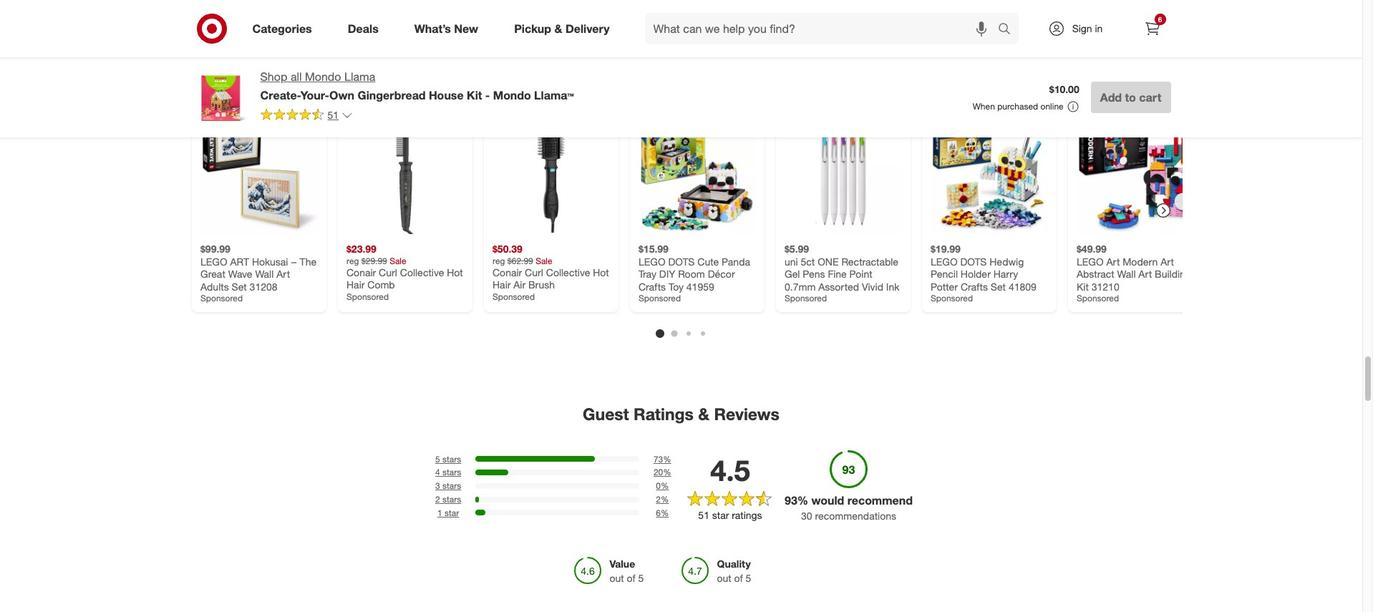 Task type: vqa. For each thing, say whether or not it's contained in the screenshot.


Task type: locate. For each thing, give the bounding box(es) containing it.
house
[[429, 88, 464, 102]]

1 horizontal spatial hot
[[593, 266, 609, 278]]

20
[[654, 467, 663, 478]]

add to cart
[[1100, 90, 1162, 105]]

1 curl from the left
[[379, 266, 397, 278]]

1 collective from the left
[[400, 266, 444, 278]]

1 sale from the left
[[389, 255, 406, 266]]

lego dots hedwig pencil holder harry potter crafts set 41809 image
[[931, 117, 1048, 234]]

shop
[[260, 69, 287, 84]]

out for quality out of 5
[[717, 573, 732, 585]]

% for 0
[[661, 481, 669, 491]]

hair left air
[[492, 279, 511, 291]]

1 horizontal spatial crafts
[[961, 280, 988, 293]]

2 conair from the left
[[492, 266, 522, 278]]

in
[[1095, 22, 1103, 34]]

6 link
[[1137, 13, 1168, 44]]

stars up 2 stars
[[443, 481, 461, 491]]

1 set from the left
[[231, 280, 247, 293]]

kit left -
[[467, 88, 482, 102]]

to
[[1125, 90, 1136, 105]]

6 for 6
[[1158, 15, 1162, 24]]

collective inside $50.39 reg $62.99 sale conair curl collective hot hair air brush sponsored
[[546, 266, 590, 278]]

hair inside the $23.99 reg $29.99 sale conair curl collective hot hair comb sponsored
[[346, 279, 364, 291]]

wall inside $49.99 lego art modern art abstract wall art building kit 31210 sponsored
[[1117, 268, 1136, 280]]

What can we help you find? suggestions appear below search field
[[645, 13, 1001, 44]]

reg down $23.99
[[346, 255, 359, 266]]

2 of from the left
[[734, 573, 743, 585]]

stars down 3 stars
[[443, 494, 461, 505]]

of down value
[[627, 573, 636, 585]]

conair inside $50.39 reg $62.99 sale conair curl collective hot hair air brush sponsored
[[492, 266, 522, 278]]

0 horizontal spatial crafts
[[638, 280, 666, 293]]

reg inside the $23.99 reg $29.99 sale conair curl collective hot hair comb sponsored
[[346, 255, 359, 266]]

1 horizontal spatial of
[[734, 573, 743, 585]]

0 horizontal spatial star
[[445, 508, 459, 518]]

0
[[656, 481, 661, 491]]

reviews
[[714, 404, 780, 424]]

0.7mm
[[785, 280, 816, 293]]

1 horizontal spatial &
[[698, 404, 710, 424]]

1 horizontal spatial sale
[[535, 255, 552, 266]]

1 wall from the left
[[255, 268, 273, 280]]

categories link
[[240, 13, 330, 44]]

1 dots from the left
[[668, 255, 695, 268]]

dots for $15.99
[[668, 255, 695, 268]]

1 lego from the left
[[200, 255, 227, 268]]

lego up pencil
[[931, 255, 958, 268]]

0 horizontal spatial dots
[[668, 255, 695, 268]]

3 stars from the top
[[443, 481, 461, 491]]

sale right $62.99
[[535, 255, 552, 266]]

1 reg from the left
[[346, 255, 359, 266]]

1 horizontal spatial star
[[712, 509, 729, 521]]

0 vertical spatial 51
[[328, 109, 339, 121]]

2 wall from the left
[[1117, 268, 1136, 280]]

3 lego from the left
[[931, 255, 958, 268]]

0 horizontal spatial wall
[[255, 268, 273, 280]]

online
[[1041, 101, 1064, 112]]

hot inside the $23.99 reg $29.99 sale conair curl collective hot hair comb sponsored
[[447, 266, 463, 278]]

& right ratings
[[698, 404, 710, 424]]

sponsored down potter
[[931, 293, 973, 304]]

$5.99 uni 5ct one rectractable gel pens fine point 0.7mm assorted vivid ink sponsored
[[785, 243, 899, 304]]

sponsored down 0.7mm
[[785, 293, 827, 304]]

0 horizontal spatial hot
[[447, 266, 463, 278]]

star left ratings on the right
[[712, 509, 729, 521]]

0 horizontal spatial 2
[[435, 494, 440, 505]]

stars up 3 stars
[[443, 467, 461, 478]]

$50.39 reg $62.99 sale conair curl collective hot hair air brush sponsored
[[492, 243, 609, 302]]

art
[[230, 255, 249, 268]]

2 2 from the left
[[656, 494, 661, 505]]

2 sale from the left
[[535, 255, 552, 266]]

1 of from the left
[[627, 573, 636, 585]]

art down hokusai
[[276, 268, 290, 280]]

1 horizontal spatial curl
[[525, 266, 543, 278]]

sale right $29.99
[[389, 255, 406, 266]]

stars for 4 stars
[[443, 467, 461, 478]]

out down value
[[610, 573, 624, 585]]

% up 30
[[798, 493, 809, 507]]

mondo
[[305, 69, 341, 84], [493, 88, 531, 102]]

sign in link
[[1036, 13, 1125, 44]]

1 horizontal spatial 2
[[656, 494, 661, 505]]

wall down modern at the right top of page
[[1117, 268, 1136, 280]]

diy
[[659, 268, 675, 280]]

panda
[[722, 255, 750, 268]]

would
[[812, 493, 845, 507]]

0 horizontal spatial reg
[[346, 255, 359, 266]]

1 horizontal spatial set
[[991, 280, 1006, 293]]

3 stars
[[435, 481, 461, 491]]

hair inside $50.39 reg $62.99 sale conair curl collective hot hair air brush sponsored
[[492, 279, 511, 291]]

kit
[[467, 88, 482, 102], [1077, 280, 1089, 293]]

kit inside $49.99 lego art modern art abstract wall art building kit 31210 sponsored
[[1077, 280, 1089, 293]]

0 vertical spatial kit
[[467, 88, 482, 102]]

1 horizontal spatial wall
[[1117, 268, 1136, 280]]

1 horizontal spatial collective
[[546, 266, 590, 278]]

llama
[[344, 69, 375, 84]]

collective right $29.99
[[400, 266, 444, 278]]

of inside value out of 5
[[627, 573, 636, 585]]

0 horizontal spatial 6
[[656, 508, 661, 518]]

user image by @mamawhotries image
[[352, 0, 512, 35]]

conair for comb
[[346, 266, 376, 278]]

1 crafts from the left
[[638, 280, 666, 293]]

lego
[[200, 255, 227, 268], [638, 255, 665, 268], [931, 255, 958, 268], [1077, 255, 1104, 268]]

1
[[438, 508, 442, 518]]

sponsored
[[346, 291, 389, 302], [492, 291, 535, 302], [200, 293, 243, 304], [638, 293, 681, 304], [785, 293, 827, 304], [931, 293, 973, 304], [1077, 293, 1119, 304]]

51 link
[[260, 108, 353, 124]]

lego inside $49.99 lego art modern art abstract wall art building kit 31210 sponsored
[[1077, 255, 1104, 268]]

fine
[[828, 268, 847, 280]]

sponsored down comb
[[346, 291, 389, 302]]

of inside 'quality out of 5'
[[734, 573, 743, 585]]

reg for conair curl collective hot hair comb
[[346, 255, 359, 266]]

$99.99
[[200, 243, 230, 255]]

pickup & delivery link
[[502, 13, 628, 44]]

sponsored down '31210' in the right top of the page
[[1077, 293, 1119, 304]]

modern
[[1123, 255, 1158, 268]]

pens
[[803, 268, 825, 280]]

& right pickup
[[555, 21, 562, 36]]

1 horizontal spatial 6
[[1158, 15, 1162, 24]]

51
[[328, 109, 339, 121], [698, 509, 710, 521]]

conair
[[346, 266, 376, 278], [492, 266, 522, 278]]

lego inside '$15.99 lego dots cute panda tray diy room décor crafts toy 41959 sponsored'
[[638, 255, 665, 268]]

2 down 3 on the bottom of page
[[435, 494, 440, 505]]

out inside value out of 5
[[610, 573, 624, 585]]

1 horizontal spatial hair
[[492, 279, 511, 291]]

what's new link
[[402, 13, 496, 44]]

% inside the 93 % would recommend 30 recommendations
[[798, 493, 809, 507]]

1 vertical spatial 51
[[698, 509, 710, 521]]

1 vertical spatial kit
[[1077, 280, 1089, 293]]

sponsored down air
[[492, 291, 535, 302]]

2 collective from the left
[[546, 266, 590, 278]]

5ct
[[801, 255, 815, 268]]

93 % would recommend 30 recommendations
[[785, 493, 913, 522]]

stars up 4 stars
[[443, 454, 461, 464]]

0 horizontal spatial sale
[[389, 255, 406, 266]]

lego up great
[[200, 255, 227, 268]]

6 down 2 %
[[656, 508, 661, 518]]

0 vertical spatial 6
[[1158, 15, 1162, 24]]

$10.00
[[1050, 83, 1080, 95]]

lego art modern art abstract wall art building kit 31210 image
[[1077, 117, 1194, 234]]

2 dots from the left
[[960, 255, 987, 268]]

0 horizontal spatial set
[[231, 280, 247, 293]]

1 horizontal spatial reg
[[492, 255, 505, 266]]

of down quality
[[734, 573, 743, 585]]

30
[[801, 510, 812, 522]]

add
[[1100, 90, 1122, 105]]

0 horizontal spatial curl
[[379, 266, 397, 278]]

sale inside the $23.99 reg $29.99 sale conair curl collective hot hair comb sponsored
[[389, 255, 406, 266]]

sponsored down adults
[[200, 293, 243, 304]]

potter
[[931, 280, 958, 293]]

what's
[[414, 21, 451, 36]]

5 for value out of 5
[[638, 573, 644, 585]]

0 horizontal spatial out
[[610, 573, 624, 585]]

star for 1
[[445, 508, 459, 518]]

1 horizontal spatial 5
[[638, 573, 644, 585]]

curl up brush
[[525, 266, 543, 278]]

dots up holder
[[960, 255, 987, 268]]

stars
[[443, 454, 461, 464], [443, 467, 461, 478], [443, 481, 461, 491], [443, 494, 461, 505]]

2 hair from the left
[[492, 279, 511, 291]]

6
[[1158, 15, 1162, 24], [656, 508, 661, 518]]

5
[[435, 454, 440, 464], [638, 573, 644, 585], [746, 573, 752, 585]]

crafts down holder
[[961, 280, 988, 293]]

hot for conair curl collective hot hair air brush
[[593, 266, 609, 278]]

lego for lego dots cute panda tray diy room décor crafts toy 41959
[[638, 255, 665, 268]]

create-
[[260, 88, 301, 102]]

dots inside '$15.99 lego dots cute panda tray diy room décor crafts toy 41959 sponsored'
[[668, 255, 695, 268]]

reg down the $50.39
[[492, 255, 505, 266]]

conair down $23.99
[[346, 266, 376, 278]]

reg inside $50.39 reg $62.99 sale conair curl collective hot hair air brush sponsored
[[492, 255, 505, 266]]

2 reg from the left
[[492, 255, 505, 266]]

0 horizontal spatial conair
[[346, 266, 376, 278]]

1 hot from the left
[[447, 266, 463, 278]]

lego down $15.99
[[638, 255, 665, 268]]

0 horizontal spatial mondo
[[305, 69, 341, 84]]

kit down abstract
[[1077, 280, 1089, 293]]

set down wave
[[231, 280, 247, 293]]

1 2 from the left
[[435, 494, 440, 505]]

set
[[231, 280, 247, 293], [991, 280, 1006, 293]]

quality
[[717, 558, 751, 570]]

mondo right -
[[493, 88, 531, 102]]

kit inside shop all mondo llama create-your-own gingerbread house kit - mondo llama™
[[467, 88, 482, 102]]

sale inside $50.39 reg $62.99 sale conair curl collective hot hair air brush sponsored
[[535, 255, 552, 266]]

lego inside "$99.99 lego art hokusai – the great wave wall art adults set 31208 sponsored"
[[200, 255, 227, 268]]

51 down own
[[328, 109, 339, 121]]

1 horizontal spatial kit
[[1077, 280, 1089, 293]]

1 hair from the left
[[346, 279, 364, 291]]

1 horizontal spatial 51
[[698, 509, 710, 521]]

collective inside the $23.99 reg $29.99 sale conair curl collective hot hair comb sponsored
[[400, 266, 444, 278]]

2 curl from the left
[[525, 266, 543, 278]]

1 conair from the left
[[346, 266, 376, 278]]

sponsored inside '$15.99 lego dots cute panda tray diy room décor crafts toy 41959 sponsored'
[[638, 293, 681, 304]]

curl inside $50.39 reg $62.99 sale conair curl collective hot hair air brush sponsored
[[525, 266, 543, 278]]

dots for $19.99
[[960, 255, 987, 268]]

% up '20 %'
[[663, 454, 671, 464]]

5 stars
[[435, 454, 461, 464]]

2 lego from the left
[[638, 255, 665, 268]]

wall up 31208
[[255, 268, 273, 280]]

sponsored inside $50.39 reg $62.99 sale conair curl collective hot hair air brush sponsored
[[492, 291, 535, 302]]

user image by @beyondthepinkpen image
[[180, 0, 341, 35]]

hot left $62.99
[[447, 266, 463, 278]]

51 for 51
[[328, 109, 339, 121]]

sale
[[389, 255, 406, 266], [535, 255, 552, 266]]

cute
[[697, 255, 719, 268]]

user image by @growingwonders_ image
[[1039, 0, 1200, 35]]

6 for 6 %
[[656, 508, 661, 518]]

hair left comb
[[346, 279, 364, 291]]

% down 2 %
[[661, 508, 669, 518]]

collective up brush
[[546, 266, 590, 278]]

hot inside $50.39 reg $62.99 sale conair curl collective hot hair air brush sponsored
[[593, 266, 609, 278]]

1 vertical spatial &
[[698, 404, 710, 424]]

2 horizontal spatial 5
[[746, 573, 752, 585]]

1 horizontal spatial conair
[[492, 266, 522, 278]]

set down harry
[[991, 280, 1006, 293]]

0 horizontal spatial collective
[[400, 266, 444, 278]]

2 crafts from the left
[[961, 280, 988, 293]]

0 horizontal spatial kit
[[467, 88, 482, 102]]

collective for brush
[[546, 266, 590, 278]]

5 inside value out of 5
[[638, 573, 644, 585]]

1 vertical spatial mondo
[[493, 88, 531, 102]]

assorted
[[818, 280, 859, 293]]

2 for 2 stars
[[435, 494, 440, 505]]

hot left tray at the left of page
[[593, 266, 609, 278]]

curl inside the $23.99 reg $29.99 sale conair curl collective hot hair comb sponsored
[[379, 266, 397, 278]]

1 horizontal spatial dots
[[960, 255, 987, 268]]

dots up room
[[668, 255, 695, 268]]

curl up comb
[[379, 266, 397, 278]]

4 lego from the left
[[1077, 255, 1104, 268]]

2 down 0
[[656, 494, 661, 505]]

one
[[818, 255, 839, 268]]

6 inside 6 link
[[1158, 15, 1162, 24]]

2 out from the left
[[717, 573, 732, 585]]

1 stars from the top
[[443, 454, 461, 464]]

sponsored down toy
[[638, 293, 681, 304]]

4 stars
[[435, 467, 461, 478]]

4 stars from the top
[[443, 494, 461, 505]]

0 vertical spatial &
[[555, 21, 562, 36]]

deals link
[[336, 13, 397, 44]]

%
[[663, 454, 671, 464], [663, 467, 671, 478], [661, 481, 669, 491], [798, 493, 809, 507], [661, 494, 669, 505], [661, 508, 669, 518]]

mondo up your-
[[305, 69, 341, 84]]

dots
[[668, 255, 695, 268], [960, 255, 987, 268]]

hair for conair curl collective hot hair comb
[[346, 279, 364, 291]]

93
[[785, 493, 798, 507]]

1 vertical spatial 6
[[656, 508, 661, 518]]

2 set from the left
[[991, 280, 1006, 293]]

wall inside "$99.99 lego art hokusai – the great wave wall art adults set 31208 sponsored"
[[255, 268, 273, 280]]

dots inside "$19.99 lego dots hedwig pencil holder harry potter crafts set 41809 sponsored"
[[960, 255, 987, 268]]

$29.99
[[361, 255, 387, 266]]

0 horizontal spatial &
[[555, 21, 562, 36]]

% up 2 %
[[661, 481, 669, 491]]

0 horizontal spatial of
[[627, 573, 636, 585]]

add to cart button
[[1091, 82, 1171, 113]]

conair curl collective hot hair air brush image
[[492, 117, 610, 234]]

crafts down tray at the left of page
[[638, 280, 666, 293]]

1 horizontal spatial out
[[717, 573, 732, 585]]

sponsored inside "$99.99 lego art hokusai – the great wave wall art adults set 31208 sponsored"
[[200, 293, 243, 304]]

% for 2
[[661, 494, 669, 505]]

brush
[[528, 279, 555, 291]]

lego inside "$19.99 lego dots hedwig pencil holder harry potter crafts set 41809 sponsored"
[[931, 255, 958, 268]]

0 horizontal spatial 51
[[328, 109, 339, 121]]

sponsored inside $49.99 lego art modern art abstract wall art building kit 31210 sponsored
[[1077, 293, 1119, 304]]

sponsored inside the $23.99 reg $29.99 sale conair curl collective hot hair comb sponsored
[[346, 291, 389, 302]]

llama™
[[534, 88, 574, 102]]

conair up air
[[492, 266, 522, 278]]

2 hot from the left
[[593, 266, 609, 278]]

conair inside the $23.99 reg $29.99 sale conair curl collective hot hair comb sponsored
[[346, 266, 376, 278]]

% up 0 %
[[663, 467, 671, 478]]

0 horizontal spatial hair
[[346, 279, 364, 291]]

user image by @leslierott image
[[868, 0, 1028, 35]]

art up abstract
[[1106, 255, 1120, 268]]

2 stars from the top
[[443, 467, 461, 478]]

sale for $23.99
[[389, 255, 406, 266]]

of
[[627, 573, 636, 585], [734, 573, 743, 585]]

conair curl collective hot hair comb image
[[346, 117, 464, 234]]

5 inside 'quality out of 5'
[[746, 573, 752, 585]]

51 right 6 %
[[698, 509, 710, 521]]

1 out from the left
[[610, 573, 624, 585]]

user image by @rileytothecos image
[[524, 0, 684, 35]]

% down 0 %
[[661, 494, 669, 505]]

star right 1
[[445, 508, 459, 518]]

% for 20
[[663, 467, 671, 478]]

6 right "in"
[[1158, 15, 1162, 24]]

out down quality
[[717, 573, 732, 585]]

reg
[[346, 255, 359, 266], [492, 255, 505, 266]]

out inside 'quality out of 5'
[[717, 573, 732, 585]]

building
[[1155, 268, 1191, 280]]

lego down $49.99
[[1077, 255, 1104, 268]]



Task type: describe. For each thing, give the bounding box(es) containing it.
pencil
[[931, 268, 958, 280]]

abstract
[[1077, 268, 1114, 280]]

crafts inside "$19.99 lego dots hedwig pencil holder harry potter crafts set 41809 sponsored"
[[961, 280, 988, 293]]

star for 51
[[712, 509, 729, 521]]

2 %
[[656, 494, 669, 505]]

51 star ratings
[[698, 509, 762, 521]]

great
[[200, 268, 225, 280]]

cart
[[1140, 90, 1162, 105]]

lego art hokusai – the great wave wall art adults set 31208 image
[[200, 117, 318, 234]]

purchased
[[998, 101, 1039, 112]]

art down modern at the right top of page
[[1139, 268, 1152, 280]]

$23.99 reg $29.99 sale conair curl collective hot hair comb sponsored
[[346, 243, 463, 302]]

recommend
[[848, 493, 913, 507]]

harry
[[993, 268, 1018, 280]]

$19.99
[[931, 243, 961, 255]]

the
[[299, 255, 316, 268]]

$19.99 lego dots hedwig pencil holder harry potter crafts set 41809 sponsored
[[931, 243, 1036, 304]]

pickup & delivery
[[514, 21, 610, 36]]

comb
[[367, 279, 395, 291]]

of for value
[[627, 573, 636, 585]]

own
[[329, 88, 355, 102]]

–
[[291, 255, 297, 268]]

holder
[[961, 268, 991, 280]]

shop all mondo llama create-your-own gingerbread house kit - mondo llama™
[[260, 69, 574, 102]]

2 stars
[[435, 494, 461, 505]]

recommendations
[[815, 510, 897, 522]]

image of create-your-own gingerbread house kit - mondo llama™ image
[[192, 69, 249, 126]]

conair for air
[[492, 266, 522, 278]]

tray
[[638, 268, 656, 280]]

$50.39
[[492, 243, 522, 255]]

$99.99 lego art hokusai – the great wave wall art adults set 31208 sponsored
[[200, 243, 316, 304]]

uni
[[785, 255, 798, 268]]

0 %
[[656, 481, 669, 491]]

guest
[[583, 404, 629, 424]]

% for 93
[[798, 493, 809, 507]]

lego for lego art hokusai – the great wave wall art adults set 31208
[[200, 255, 227, 268]]

31210
[[1092, 280, 1119, 293]]

sponsored inside $5.99 uni 5ct one rectractable gel pens fine point 0.7mm assorted vivid ink sponsored
[[785, 293, 827, 304]]

crafts inside '$15.99 lego dots cute panda tray diy room décor crafts toy 41959 sponsored'
[[638, 280, 666, 293]]

value
[[610, 558, 635, 570]]

5 for quality out of 5
[[746, 573, 752, 585]]

value out of 5
[[610, 558, 644, 585]]

when
[[973, 101, 995, 112]]

0 vertical spatial mondo
[[305, 69, 341, 84]]

73
[[654, 454, 663, 464]]

gel
[[785, 268, 800, 280]]

when purchased online
[[973, 101, 1064, 112]]

rectractable
[[841, 255, 898, 268]]

% for 73
[[663, 454, 671, 464]]

hot for conair curl collective hot hair comb
[[447, 266, 463, 278]]

51 for 51 star ratings
[[698, 509, 710, 521]]

4.5
[[711, 453, 750, 488]]

1 horizontal spatial mondo
[[493, 88, 531, 102]]

3
[[435, 481, 440, 491]]

hair for conair curl collective hot hair air brush
[[492, 279, 511, 291]]

-
[[485, 88, 490, 102]]

guest ratings & reviews
[[583, 404, 780, 424]]

sign in
[[1072, 22, 1103, 34]]

set inside "$99.99 lego art hokusai – the great wave wall art adults set 31208 sponsored"
[[231, 280, 247, 293]]

41809
[[1009, 280, 1036, 293]]

gingerbread
[[358, 88, 426, 102]]

31208
[[249, 280, 277, 293]]

sponsored inside "$19.99 lego dots hedwig pencil holder harry potter crafts set 41809 sponsored"
[[931, 293, 973, 304]]

of for quality
[[734, 573, 743, 585]]

lego for lego dots hedwig pencil holder harry potter crafts set 41809
[[931, 255, 958, 268]]

air
[[513, 279, 525, 291]]

all
[[291, 69, 302, 84]]

1 star
[[438, 508, 459, 518]]

hokusai
[[252, 255, 288, 268]]

deals
[[348, 21, 379, 36]]

stars for 3 stars
[[443, 481, 461, 491]]

reg for conair curl collective hot hair air brush
[[492, 255, 505, 266]]

curl for air
[[525, 266, 543, 278]]

4
[[435, 467, 440, 478]]

what's new
[[414, 21, 478, 36]]

vivid
[[862, 280, 883, 293]]

% for 6
[[661, 508, 669, 518]]

set inside "$19.99 lego dots hedwig pencil holder harry potter crafts set 41809 sponsored"
[[991, 280, 1006, 293]]

out for value out of 5
[[610, 573, 624, 585]]

$5.99
[[785, 243, 809, 255]]

user image by @donashaber image
[[696, 0, 856, 35]]

delivery
[[566, 21, 610, 36]]

ink
[[886, 280, 899, 293]]

art up the building on the top
[[1161, 255, 1174, 268]]

search button
[[991, 13, 1026, 47]]

lego for lego art modern art abstract wall art building kit 31210
[[1077, 255, 1104, 268]]

ratings
[[634, 404, 694, 424]]

wave
[[228, 268, 252, 280]]

your-
[[301, 88, 330, 102]]

kit for 31210
[[1077, 280, 1089, 293]]

hedwig
[[990, 255, 1024, 268]]

73 %
[[654, 454, 671, 464]]

décor
[[708, 268, 735, 280]]

room
[[678, 268, 705, 280]]

curl for comb
[[379, 266, 397, 278]]

2 for 2 %
[[656, 494, 661, 505]]

collective for sponsored
[[400, 266, 444, 278]]

$49.99 lego art modern art abstract wall art building kit 31210 sponsored
[[1077, 243, 1191, 304]]

20 %
[[654, 467, 671, 478]]

sale for $50.39
[[535, 255, 552, 266]]

pickup
[[514, 21, 551, 36]]

art inside "$99.99 lego art hokusai – the great wave wall art adults set 31208 sponsored"
[[276, 268, 290, 280]]

ratings
[[732, 509, 762, 521]]

stars for 2 stars
[[443, 494, 461, 505]]

uni 5ct one rectractable gel pens fine point 0.7mm assorted vivid ink image
[[785, 117, 902, 234]]

41959
[[686, 280, 714, 293]]

new
[[454, 21, 478, 36]]

quality out of 5
[[717, 558, 752, 585]]

$49.99
[[1077, 243, 1107, 255]]

0 horizontal spatial 5
[[435, 454, 440, 464]]

$15.99
[[638, 243, 668, 255]]

6 %
[[656, 508, 669, 518]]

adults
[[200, 280, 229, 293]]

stars for 5 stars
[[443, 454, 461, 464]]

lego dots cute panda tray diy room décor crafts toy 41959 image
[[638, 117, 756, 234]]

kit for -
[[467, 88, 482, 102]]

toy
[[668, 280, 683, 293]]

search
[[991, 23, 1026, 37]]

categories
[[252, 21, 312, 36]]

sign
[[1072, 22, 1092, 34]]



